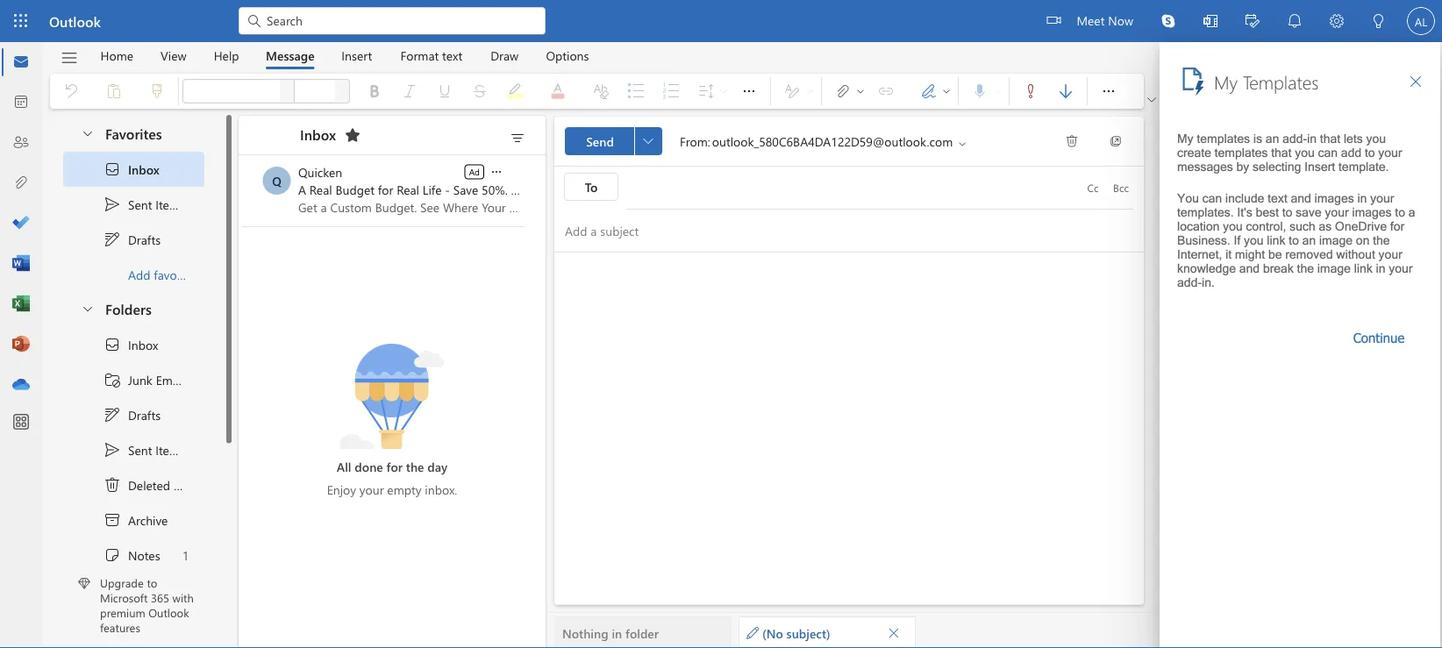 Task type: locate. For each thing, give the bounding box(es) containing it.
0 vertical spatial outlook
[[49, 11, 101, 30]]

for left the
[[387, 458, 403, 475]]

 button left from:
[[634, 127, 662, 155]]

0 horizontal spatial 
[[104, 476, 121, 494]]

 button down al image
[[1402, 68, 1430, 96]]

 down al image
[[1409, 75, 1423, 89]]

tab list containing home
[[87, 42, 603, 69]]

 inside from: outlook_580c6ba4da122d59@outlook.com 
[[958, 138, 968, 149]]

0 vertical spatial sent
[[128, 196, 152, 213]]

1 vertical spatial 
[[104, 406, 121, 424]]

 right ''
[[1100, 82, 1118, 100]]

1 horizontal spatial 
[[741, 82, 758, 100]]

now
[[1108, 12, 1134, 28]]

folders tree item
[[63, 292, 204, 327]]

 tree item
[[63, 362, 204, 397]]

 button left folders
[[72, 292, 102, 325]]

items up the  deleted items
[[156, 442, 185, 458]]


[[344, 126, 361, 144]]

tree
[[63, 327, 204, 643]]

0 horizontal spatial 
[[643, 136, 654, 147]]

 button inside folders tree item
[[72, 292, 102, 325]]

 inside  
[[942, 86, 952, 97]]

0 vertical spatial  drafts
[[104, 231, 161, 248]]

done
[[355, 458, 383, 475]]

 sent items inside tree
[[104, 441, 185, 459]]

nothing in folder
[[562, 625, 659, 641]]

0 vertical spatial  button
[[1144, 91, 1160, 109]]

 button for (no subject)
[[882, 621, 906, 645]]

 left logo of my templates add-in
[[1148, 96, 1157, 104]]

outlook down to
[[149, 605, 189, 621]]

1 vertical spatial  button
[[634, 127, 662, 155]]

1 vertical spatial outlook
[[149, 605, 189, 621]]

0 vertical spatial  tree item
[[63, 222, 204, 257]]

2  from the top
[[104, 336, 121, 354]]


[[283, 86, 293, 97], [338, 86, 348, 97], [856, 86, 866, 97], [942, 86, 952, 97], [81, 126, 95, 140], [958, 138, 968, 149], [81, 301, 95, 315]]

 tree item up junk
[[63, 327, 204, 362]]

include group
[[826, 74, 955, 109]]

format text button
[[387, 42, 476, 69]]

1 vertical spatial 
[[104, 476, 121, 494]]

1 sent from the top
[[128, 196, 152, 213]]


[[104, 231, 121, 248], [104, 406, 121, 424]]

drafts
[[128, 231, 161, 248], [128, 407, 161, 423]]

0 vertical spatial 
[[1065, 134, 1079, 148]]

 button inside my templates dialog
[[1402, 68, 1430, 96]]

1 horizontal spatial real
[[397, 181, 419, 197]]

1 horizontal spatial 
[[1148, 96, 1157, 104]]

inbox heading
[[277, 116, 367, 154]]

items inside favorites tree
[[156, 196, 185, 213]]

1 vertical spatial  inbox
[[104, 336, 158, 354]]

0 vertical spatial  button
[[1402, 68, 1430, 96]]

1 horizontal spatial 
[[1409, 75, 1423, 89]]

 button right subject)
[[882, 621, 906, 645]]

meet
[[1077, 12, 1105, 28]]

 down favorites tree item
[[104, 161, 121, 178]]


[[246, 12, 263, 30]]

 up add favorite tree item
[[104, 231, 121, 248]]

 sent items inside favorites tree
[[104, 196, 185, 213]]

from:
[[680, 133, 711, 149]]

0 horizontal spatial  button
[[489, 163, 505, 180]]

 up  in the bottom of the page
[[104, 476, 121, 494]]

sent
[[128, 196, 152, 213], [128, 442, 152, 458]]

1 vertical spatial 
[[888, 627, 900, 639]]

1 vertical spatial  tree item
[[63, 397, 204, 433]]

 up add favorite tree item
[[104, 196, 121, 213]]

drafts down ' junk email'
[[128, 407, 161, 423]]

files image
[[12, 175, 30, 192]]

items up favorite
[[156, 196, 185, 213]]

 up 50%.
[[490, 165, 504, 179]]

2  sent items from the top
[[104, 441, 185, 459]]

 for middle  dropdown button
[[741, 82, 758, 100]]

message list section
[[239, 111, 574, 648]]

junk
[[128, 372, 153, 388]]

0 vertical spatial 
[[104, 161, 121, 178]]

items for 2nd the  tree item from the bottom
[[156, 196, 185, 213]]

life
[[423, 181, 442, 197]]

1 vertical spatial 
[[104, 441, 121, 459]]

1 vertical spatial 
[[104, 336, 121, 354]]

1 vertical spatial sent
[[128, 442, 152, 458]]

 tree item up add
[[63, 222, 204, 257]]

 tree item up deleted
[[63, 433, 204, 468]]

send
[[586, 133, 614, 149]]

inbox left the 
[[300, 125, 336, 144]]

 button
[[1099, 127, 1134, 155]]

1 drafts from the top
[[128, 231, 161, 248]]

 drafts inside tree
[[104, 406, 161, 424]]

send button
[[565, 127, 635, 155]]

nothing in folder button
[[555, 617, 732, 648]]

1 vertical spatial  sent items
[[104, 441, 185, 459]]

outlook link
[[49, 0, 101, 42]]

upgrade
[[100, 576, 144, 591]]

1 vertical spatial  tree item
[[63, 327, 204, 362]]

today.
[[540, 181, 574, 197]]

1  from the top
[[104, 161, 121, 178]]

0 vertical spatial items
[[156, 196, 185, 213]]

 tree item down favorites
[[63, 152, 204, 187]]

 drafts inside favorites tree
[[104, 231, 161, 248]]

0 vertical spatial  sent items
[[104, 196, 185, 213]]

q
[[272, 172, 281, 189]]

 left from:
[[643, 136, 654, 147]]

 for (no subject)
[[888, 627, 900, 639]]

1 horizontal spatial  button
[[732, 74, 767, 109]]

the
[[406, 458, 424, 475]]

 button
[[1190, 0, 1232, 44]]

 archive
[[104, 512, 168, 529]]

 button
[[1144, 91, 1160, 109], [634, 127, 662, 155]]

 inside basic text group
[[741, 82, 758, 100]]

view
[[161, 47, 187, 64]]

meet now
[[1077, 12, 1134, 28]]

2 sent from the top
[[128, 442, 152, 458]]

bcc button
[[1107, 174, 1135, 202]]


[[104, 371, 121, 389]]

2 vertical spatial items
[[174, 477, 203, 493]]

home
[[100, 47, 133, 64]]

drafts for 
[[128, 407, 161, 423]]

Message body, press Alt+F10 to exit text field
[[565, 267, 1134, 511]]

1 horizontal spatial outlook
[[149, 605, 189, 621]]

1 vertical spatial 
[[643, 136, 654, 147]]

 for  deleted items
[[104, 476, 121, 494]]

 drafts down  tree item
[[104, 406, 161, 424]]

 inside  
[[856, 86, 866, 97]]

draw button
[[478, 42, 532, 69]]

budget
[[336, 181, 375, 197]]

onedrive image
[[12, 376, 30, 394]]

 button left favorites
[[72, 117, 102, 149]]

2 drafts from the top
[[128, 407, 161, 423]]

0 vertical spatial  inbox
[[104, 161, 160, 178]]

text
[[442, 47, 463, 64]]

 sent items up add
[[104, 196, 185, 213]]

1 vertical spatial inbox
[[128, 161, 160, 177]]

 button inside message list section
[[489, 163, 505, 180]]

Search field
[[265, 11, 535, 29]]

Font size text field
[[295, 81, 335, 102]]

0 horizontal spatial 
[[490, 165, 504, 179]]

0 horizontal spatial 
[[888, 627, 900, 639]]

basic text group
[[183, 74, 767, 109]]

tab list inside my templates application
[[87, 42, 603, 69]]

 right subject)
[[888, 627, 900, 639]]

notes
[[128, 547, 160, 564]]

1  sent items from the top
[[104, 196, 185, 213]]

 button
[[1402, 68, 1430, 96], [882, 621, 906, 645]]

 inside 'reading pane' main content
[[888, 627, 900, 639]]

 tree item
[[63, 222, 204, 257], [63, 397, 204, 433]]

2  drafts from the top
[[104, 406, 161, 424]]

0 horizontal spatial  button
[[634, 127, 662, 155]]

1 horizontal spatial 
[[1065, 134, 1079, 148]]

real left life
[[397, 181, 419, 197]]

al image
[[1407, 7, 1436, 35]]

1 vertical spatial  tree item
[[63, 433, 204, 468]]

0 vertical spatial 
[[1409, 75, 1423, 89]]

nothing
[[562, 625, 609, 641]]

outlook inside upgrade to microsoft 365 with premium outlook features
[[149, 605, 189, 621]]

sent inside favorites tree
[[128, 196, 152, 213]]

to do image
[[12, 215, 30, 233]]

 button inside favorites tree item
[[72, 117, 102, 149]]

 notes
[[104, 547, 160, 564]]

outlook up  on the top of page
[[49, 11, 101, 30]]

 tree item
[[63, 538, 204, 573]]

 for my templates
[[1409, 75, 1423, 89]]

cc
[[1088, 181, 1099, 195]]

in
[[612, 625, 622, 641]]

 button up 50%.
[[489, 163, 505, 180]]

real
[[310, 181, 332, 197], [397, 181, 419, 197]]

2  from the top
[[104, 406, 121, 424]]

 inside 'reading pane' main content
[[643, 136, 654, 147]]

 inside tree item
[[104, 476, 121, 494]]

sent up add
[[128, 196, 152, 213]]

sent up the  tree item
[[128, 442, 152, 458]]

-
[[445, 181, 450, 197]]

 button inside 'reading pane' main content
[[634, 127, 662, 155]]

 up the  tree item
[[104, 441, 121, 459]]

 sent items for 2nd the  tree item from the bottom
[[104, 196, 185, 213]]

 tree item
[[63, 187, 204, 222], [63, 433, 204, 468]]

 tree item down favorites tree item
[[63, 187, 204, 222]]

 button left logo of my templates add-in
[[1144, 91, 1160, 109]]

my templates dialog
[[0, 0, 1443, 648]]

0 horizontal spatial outlook
[[49, 11, 101, 30]]

0 vertical spatial 
[[104, 196, 121, 213]]

for right the budget
[[378, 181, 393, 197]]

 tree item down junk
[[63, 397, 204, 433]]

1  from the top
[[104, 196, 121, 213]]

2 horizontal spatial 
[[1100, 82, 1118, 100]]

0 horizontal spatial  button
[[882, 621, 906, 645]]


[[1330, 14, 1344, 28]]

view button
[[147, 42, 200, 69]]

1  tree item from the top
[[63, 187, 204, 222]]

 inside button
[[1065, 134, 1079, 148]]

my templates heading
[[1214, 69, 1402, 94]]


[[747, 627, 759, 639]]

 button down outlook banner
[[732, 74, 767, 109]]

 inbox
[[104, 161, 160, 178], [104, 336, 158, 354]]

 button
[[1013, 77, 1049, 105]]

0 horizontal spatial real
[[310, 181, 332, 197]]


[[1047, 13, 1061, 27]]

 sent items up deleted
[[104, 441, 185, 459]]

for
[[378, 181, 393, 197], [387, 458, 403, 475]]

bcc
[[1114, 181, 1129, 195]]

drafts up add
[[128, 231, 161, 248]]

1 horizontal spatial  button
[[1402, 68, 1430, 96]]

2  tree item from the top
[[63, 397, 204, 433]]

inbox
[[300, 125, 336, 144], [128, 161, 160, 177], [128, 337, 158, 353]]

 button
[[1274, 0, 1316, 42]]

inbox inside inbox 
[[300, 125, 336, 144]]

real down the quicken
[[310, 181, 332, 197]]

2  tree item from the top
[[63, 327, 204, 362]]

 up 
[[104, 336, 121, 354]]

2  from the top
[[104, 441, 121, 459]]

 drafts
[[104, 231, 161, 248], [104, 406, 161, 424]]


[[1204, 14, 1218, 28]]

1  tree item from the top
[[63, 222, 204, 257]]

0 vertical spatial inbox
[[300, 125, 336, 144]]

items inside the  deleted items
[[174, 477, 203, 493]]


[[1286, 12, 1304, 30]]

 button right font size 'text field'
[[336, 79, 350, 104]]

0 vertical spatial drafts
[[128, 231, 161, 248]]


[[1409, 75, 1423, 89], [888, 627, 900, 639]]

 inside message list section
[[490, 165, 504, 179]]

1
[[183, 547, 188, 564]]

0 vertical spatial 
[[104, 231, 121, 248]]


[[834, 82, 852, 100]]

 inbox down favorites tree item
[[104, 161, 160, 178]]

0 vertical spatial  tree item
[[63, 187, 204, 222]]

 drafts up add favorite tree item
[[104, 231, 161, 248]]

1 vertical spatial for
[[387, 458, 403, 475]]

 button
[[1049, 77, 1084, 105]]

 down outlook banner
[[741, 82, 758, 100]]

 left  button
[[1065, 134, 1079, 148]]

 
[[834, 82, 866, 100]]

clipboard group
[[54, 74, 175, 109]]

format text
[[401, 47, 463, 64]]

tags group
[[1013, 74, 1084, 105]]

 sent items
[[104, 196, 185, 213], [104, 441, 185, 459]]

 inbox down folders tree item
[[104, 336, 158, 354]]

tab list
[[87, 42, 603, 69]]

inbox up ' junk email'
[[128, 337, 158, 353]]

1  from the top
[[104, 231, 121, 248]]

0 vertical spatial  tree item
[[63, 152, 204, 187]]

2  tree item from the top
[[63, 433, 204, 468]]

quicken image
[[263, 167, 291, 195]]

inbox inside favorites tree
[[128, 161, 160, 177]]

archive
[[128, 512, 168, 528]]


[[1109, 134, 1123, 148]]

items right deleted
[[174, 477, 203, 493]]

1 vertical spatial  button
[[882, 621, 906, 645]]

outlook
[[49, 11, 101, 30], [149, 605, 189, 621]]

inbox down favorites tree item
[[128, 161, 160, 177]]


[[104, 161, 121, 178], [104, 336, 121, 354]]

 down 
[[104, 406, 121, 424]]

 inside favorites tree
[[104, 231, 121, 248]]

1 vertical spatial  drafts
[[104, 406, 161, 424]]

word image
[[12, 255, 30, 273]]

items for second the  tree item from the top of the my templates application
[[156, 442, 185, 458]]

Add a subject text field
[[555, 217, 1113, 245]]

inbox.
[[425, 481, 457, 498]]

format
[[401, 47, 439, 64]]

1  inbox from the top
[[104, 161, 160, 178]]

add favorite
[[128, 267, 195, 283]]

message button
[[253, 42, 328, 69]]

 inside my templates dialog
[[1409, 75, 1423, 89]]

 tree item
[[63, 152, 204, 187], [63, 327, 204, 362]]

drafts inside favorites tree
[[128, 231, 161, 248]]

left-rail-appbar navigation
[[4, 42, 39, 405]]

1 vertical spatial items
[[156, 442, 185, 458]]

 tree item for 
[[63, 397, 204, 433]]

1  drafts from the top
[[104, 231, 161, 248]]

1 vertical spatial drafts
[[128, 407, 161, 423]]

 button right ''
[[1092, 74, 1127, 109]]



Task type: describe. For each thing, give the bounding box(es) containing it.
a
[[298, 181, 306, 197]]

templates
[[1243, 69, 1319, 94]]

favorites
[[105, 124, 162, 142]]

help button
[[201, 42, 252, 69]]

options button
[[533, 42, 602, 69]]

 button
[[52, 43, 87, 73]]


[[104, 547, 121, 564]]

 inside favorites tree
[[104, 161, 121, 178]]

 button
[[339, 121, 367, 149]]

 (no subject)
[[747, 625, 831, 641]]

powerpoint image
[[12, 336, 30, 354]]

1  tree item from the top
[[63, 152, 204, 187]]

 tree item
[[63, 468, 204, 503]]

your
[[360, 481, 384, 498]]

1 horizontal spatial  button
[[1144, 91, 1160, 109]]

insert button
[[328, 42, 385, 69]]

0 vertical spatial for
[[378, 181, 393, 197]]

people image
[[12, 134, 30, 152]]

to
[[585, 179, 598, 195]]

items for the  tree item
[[174, 477, 203, 493]]

 button
[[1316, 0, 1358, 44]]

 for  dropdown button in message list section
[[490, 165, 504, 179]]

sent inside tree
[[128, 442, 152, 458]]

reading pane main content
[[548, 109, 1162, 648]]

0 vertical spatial 
[[1148, 96, 1157, 104]]

add
[[128, 267, 151, 283]]

tree containing 
[[63, 327, 204, 643]]

message
[[266, 47, 315, 64]]

 inside favorites tree item
[[81, 126, 95, 140]]

 for 
[[1065, 134, 1079, 148]]

to
[[147, 576, 157, 591]]

add favorite tree item
[[63, 257, 204, 292]]

 for 
[[104, 231, 121, 248]]

quicken
[[298, 164, 342, 180]]

folders
[[105, 299, 152, 318]]

 
[[920, 82, 952, 100]]

2 real from the left
[[397, 181, 419, 197]]

favorite
[[154, 267, 195, 283]]

outlook inside banner
[[49, 11, 101, 30]]

 deleted items
[[104, 476, 203, 494]]

1 real from the left
[[310, 181, 332, 197]]

cc button
[[1079, 174, 1107, 202]]

 inside tree
[[104, 336, 121, 354]]

favorites tree
[[63, 110, 204, 292]]

 tree item for 
[[63, 222, 204, 257]]

outlook banner
[[0, 0, 1443, 44]]

ad
[[469, 166, 480, 178]]

drafts for 
[[128, 231, 161, 248]]

 inside favorites tree
[[104, 196, 121, 213]]

my templates
[[1214, 69, 1319, 94]]

2 horizontal spatial  button
[[1092, 74, 1127, 109]]

inbox 
[[300, 125, 361, 144]]

favorites tree item
[[63, 117, 204, 152]]

2  inbox from the top
[[104, 336, 158, 354]]

 button
[[1055, 127, 1090, 155]]

 drafts for 
[[104, 406, 161, 424]]

email
[[156, 372, 185, 388]]

 inside folders tree item
[[81, 301, 95, 315]]

 button
[[1358, 0, 1400, 44]]

 search field
[[239, 0, 546, 39]]

 inbox inside favorites tree
[[104, 161, 160, 178]]

excel image
[[12, 296, 30, 313]]

day
[[428, 458, 448, 475]]

calendar image
[[12, 94, 30, 111]]

logo of my templates add-in image
[[1179, 68, 1207, 96]]

2 vertical spatial inbox
[[128, 337, 158, 353]]

subject)
[[787, 625, 831, 641]]


[[509, 130, 526, 147]]

 drafts for 
[[104, 231, 161, 248]]

folder
[[626, 625, 659, 641]]

upgrade to microsoft 365 with premium outlook features
[[100, 576, 194, 635]]

 button for my templates
[[1402, 68, 1430, 96]]

to button
[[564, 173, 619, 201]]

mail image
[[12, 54, 30, 71]]

premium features image
[[78, 578, 90, 590]]

features
[[100, 620, 140, 635]]

 button
[[1148, 0, 1190, 42]]

draw
[[491, 47, 519, 64]]

from: outlook_580c6ba4da122d59@outlook.com 
[[680, 133, 968, 149]]

(no
[[763, 625, 783, 641]]

all done for the day enjoy your empty inbox.
[[327, 458, 457, 498]]

365
[[151, 590, 169, 606]]


[[60, 49, 79, 67]]

all
[[337, 458, 351, 475]]

enjoy
[[327, 481, 356, 498]]

my templates application
[[0, 0, 1443, 648]]

premium
[[100, 605, 145, 621]]


[[1246, 14, 1260, 28]]

Font text field
[[183, 81, 280, 102]]

for inside all done for the day enjoy your empty inbox.
[[387, 458, 403, 475]]


[[1057, 82, 1075, 100]]

outlook_580c6ba4da122d59@outlook.com
[[712, 133, 953, 149]]


[[920, 82, 938, 100]]

 sent items for second the  tree item from the top of the my templates application
[[104, 441, 185, 459]]

 button
[[504, 125, 532, 150]]


[[1372, 14, 1386, 28]]

with
[[172, 590, 194, 606]]

 button down message button
[[281, 79, 295, 104]]

 button
[[1232, 0, 1274, 44]]

more apps image
[[12, 414, 30, 432]]

 junk email
[[104, 371, 185, 389]]

 for 
[[104, 406, 121, 424]]

help
[[214, 47, 239, 64]]

 for  dropdown button to the right
[[1100, 82, 1118, 100]]

 tree item
[[63, 503, 204, 538]]

50%.
[[482, 181, 508, 197]]

home button
[[87, 42, 147, 69]]


[[104, 512, 121, 529]]



Task type: vqa. For each thing, say whether or not it's contained in the screenshot.
65
no



